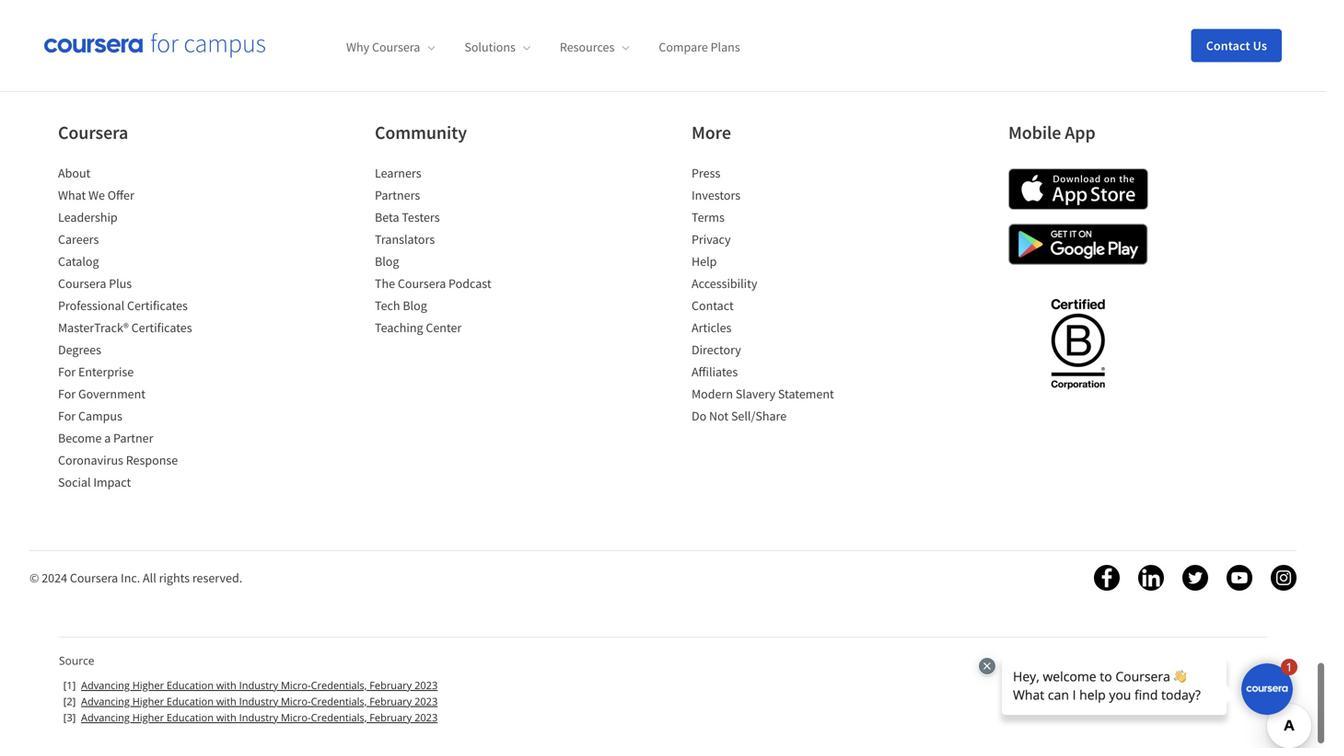 Task type: vqa. For each thing, say whether or not it's contained in the screenshot.
Log In link
no



Task type: locate. For each thing, give the bounding box(es) containing it.
for government link
[[58, 386, 146, 402]]

government
[[78, 386, 146, 402]]

list for coursera
[[58, 164, 215, 495]]

social
[[58, 474, 91, 491]]

certificates down professional certificates link
[[131, 319, 192, 336]]

for down the degrees
[[58, 364, 76, 380]]

resources link
[[560, 39, 630, 55]]

for up the for campus link
[[58, 386, 76, 402]]

degrees
[[58, 342, 101, 358]]

micro-
[[281, 679, 311, 693], [281, 695, 311, 709], [281, 711, 311, 725]]

2 vertical spatial micro-
[[281, 711, 311, 725]]

1 vertical spatial industry
[[239, 695, 278, 709]]

coursera down catalog
[[58, 275, 106, 292]]

2 vertical spatial education
[[167, 711, 214, 725]]

0 vertical spatial 2023
[[415, 679, 438, 693]]

0 vertical spatial industry
[[239, 679, 278, 693]]

more
[[692, 121, 731, 144]]

1 vertical spatial february
[[370, 695, 412, 709]]

not
[[709, 408, 729, 425]]

2 horizontal spatial list
[[692, 164, 848, 429]]

1 horizontal spatial contact
[[1207, 37, 1251, 54]]

become
[[58, 430, 102, 447]]

privacy
[[692, 231, 731, 248]]

1 vertical spatial with
[[216, 695, 237, 709]]

higher
[[132, 679, 164, 693], [132, 695, 164, 709], [132, 711, 164, 725]]

0 vertical spatial advancing higher education with industry micro-credentials, february 2023 link
[[81, 679, 438, 693]]

careers link
[[58, 231, 99, 248]]

1 list from the left
[[58, 164, 215, 495]]

resources
[[560, 39, 615, 55]]

investors
[[692, 187, 741, 203]]

coursera
[[372, 39, 420, 55], [58, 121, 128, 144], [58, 275, 106, 292], [398, 275, 446, 292], [70, 570, 118, 587]]

1 vertical spatial education
[[167, 695, 214, 709]]

coronavirus response link
[[58, 452, 178, 469]]

1 horizontal spatial list
[[375, 164, 532, 341]]

coursera left "inc."
[[70, 570, 118, 587]]

list containing about
[[58, 164, 215, 495]]

2 vertical spatial advancing higher education with industry micro-credentials, february 2023 link
[[81, 711, 438, 725]]

1 higher from the top
[[132, 679, 164, 693]]

coursera inside learners partners beta testers translators blog the coursera podcast tech blog teaching center
[[398, 275, 446, 292]]

beta testers link
[[375, 209, 440, 226]]

mastertrack®
[[58, 319, 129, 336]]

3 2023 from the top
[[415, 711, 438, 725]]

3 advancing from the top
[[81, 711, 130, 725]]

blog up the
[[375, 253, 399, 270]]

professional certificates link
[[58, 297, 188, 314]]

2 list from the left
[[375, 164, 532, 341]]

reserved.
[[192, 570, 242, 587]]

3 list from the left
[[692, 164, 848, 429]]

help
[[692, 253, 717, 270]]

blog up teaching center link
[[403, 297, 427, 314]]

community
[[375, 121, 467, 144]]

1 vertical spatial advancing higher education with industry micro-credentials, february 2023 link
[[81, 695, 438, 709]]

0 horizontal spatial contact
[[692, 297, 734, 314]]

investors link
[[692, 187, 741, 203]]

learners
[[375, 165, 422, 181]]

3 credentials, from the top
[[311, 711, 367, 725]]

help link
[[692, 253, 717, 270]]

0 vertical spatial education
[[167, 679, 214, 693]]

1 vertical spatial for
[[58, 386, 76, 402]]

0 vertical spatial micro-
[[281, 679, 311, 693]]

1 vertical spatial higher
[[132, 695, 164, 709]]

0 vertical spatial higher
[[132, 679, 164, 693]]

0 horizontal spatial list
[[58, 164, 215, 495]]

coursera inside about what we offer leadership careers catalog coursera plus professional certificates mastertrack® certificates degrees for enterprise for government for campus become a partner coronavirus response social impact
[[58, 275, 106, 292]]

a
[[104, 430, 111, 447]]

0 vertical spatial advancing
[[81, 679, 130, 693]]

privacy link
[[692, 231, 731, 248]]

get it on google play image
[[1009, 224, 1149, 265]]

download on the app store image
[[1009, 168, 1149, 210]]

0 vertical spatial contact
[[1207, 37, 1251, 54]]

why coursera link
[[346, 39, 435, 55]]

1 vertical spatial micro-
[[281, 695, 311, 709]]

2 february from the top
[[370, 695, 412, 709]]

blog
[[375, 253, 399, 270], [403, 297, 427, 314]]

coursera instagram image
[[1271, 565, 1297, 591]]

3 advancing higher education with industry micro-credentials, february 2023 link from the top
[[81, 711, 438, 725]]

beta
[[375, 209, 399, 226]]

compare plans
[[659, 39, 740, 55]]

become a partner link
[[58, 430, 153, 447]]

certificates
[[127, 297, 188, 314], [131, 319, 192, 336]]

1 with from the top
[[216, 679, 237, 693]]

translators link
[[375, 231, 435, 248]]

2 advancing from the top
[[81, 695, 130, 709]]

slavery
[[736, 386, 776, 402]]

1 vertical spatial 2023
[[415, 695, 438, 709]]

coursera for campus image
[[44, 33, 265, 58]]

list containing learners
[[375, 164, 532, 341]]

learners partners beta testers translators blog the coursera podcast tech blog teaching center
[[375, 165, 492, 336]]

why coursera
[[346, 39, 420, 55]]

2 higher from the top
[[132, 695, 164, 709]]

credentials,
[[311, 679, 367, 693], [311, 695, 367, 709], [311, 711, 367, 725]]

the coursera podcast link
[[375, 275, 492, 292]]

plans
[[711, 39, 740, 55]]

© 2024 coursera inc. all rights reserved.
[[29, 570, 242, 587]]

1 vertical spatial advancing
[[81, 695, 130, 709]]

partners link
[[375, 187, 420, 203]]

0 vertical spatial credentials,
[[311, 679, 367, 693]]

2 for from the top
[[58, 386, 76, 402]]

response
[[126, 452, 178, 469]]

2 education from the top
[[167, 695, 214, 709]]

contact us
[[1207, 37, 1268, 54]]

for up become
[[58, 408, 76, 425]]

contact
[[1207, 37, 1251, 54], [692, 297, 734, 314]]

1 vertical spatial blog
[[403, 297, 427, 314]]

advancing
[[81, 679, 130, 693], [81, 695, 130, 709], [81, 711, 130, 725]]

affiliates
[[692, 364, 738, 380]]

accessibility link
[[692, 275, 758, 292]]

coursera up the tech blog link
[[398, 275, 446, 292]]

1 vertical spatial credentials,
[[311, 695, 367, 709]]

2 vertical spatial 2023
[[415, 711, 438, 725]]

2 industry from the top
[[239, 695, 278, 709]]

press investors terms privacy help accessibility contact articles directory affiliates modern slavery statement do not sell/share
[[692, 165, 834, 425]]

2 vertical spatial industry
[[239, 711, 278, 725]]

careers
[[58, 231, 99, 248]]

certificates up mastertrack® certificates link
[[127, 297, 188, 314]]

learners link
[[375, 165, 422, 181]]

compare plans link
[[659, 39, 740, 55]]

0 vertical spatial february
[[370, 679, 412, 693]]

the
[[375, 275, 395, 292]]

1 micro- from the top
[[281, 679, 311, 693]]

contact up articles on the top right
[[692, 297, 734, 314]]

2 vertical spatial february
[[370, 711, 412, 725]]

2 vertical spatial higher
[[132, 711, 164, 725]]

0 vertical spatial blog
[[375, 253, 399, 270]]

2 vertical spatial with
[[216, 711, 237, 725]]

for campus link
[[58, 408, 122, 425]]

list
[[58, 164, 215, 495], [375, 164, 532, 341], [692, 164, 848, 429]]

3 with from the top
[[216, 711, 237, 725]]

contact inside contact us button
[[1207, 37, 1251, 54]]

directory
[[692, 342, 741, 358]]

rights
[[159, 570, 190, 587]]

leadership
[[58, 209, 118, 226]]

2 vertical spatial advancing
[[81, 711, 130, 725]]

with
[[216, 679, 237, 693], [216, 695, 237, 709], [216, 711, 237, 725]]

contact inside "press investors terms privacy help accessibility contact articles directory affiliates modern slavery statement do not sell/share"
[[692, 297, 734, 314]]

modern
[[692, 386, 733, 402]]

0 vertical spatial for
[[58, 364, 76, 380]]

february
[[370, 679, 412, 693], [370, 695, 412, 709], [370, 711, 412, 725]]

social impact link
[[58, 474, 131, 491]]

2 vertical spatial credentials,
[[311, 711, 367, 725]]

contact left us
[[1207, 37, 1251, 54]]

1 vertical spatial contact
[[692, 297, 734, 314]]

list containing press
[[692, 164, 848, 429]]

0 vertical spatial with
[[216, 679, 237, 693]]

blog link
[[375, 253, 399, 270]]

2 vertical spatial for
[[58, 408, 76, 425]]



Task type: describe. For each thing, give the bounding box(es) containing it.
inc.
[[121, 570, 140, 587]]

coursera plus link
[[58, 275, 132, 292]]

source
[[59, 653, 94, 669]]

we
[[88, 187, 105, 203]]

for enterprise link
[[58, 364, 134, 380]]

1 credentials, from the top
[[311, 679, 367, 693]]

catalog
[[58, 253, 99, 270]]

0 horizontal spatial blog
[[375, 253, 399, 270]]

about what we offer leadership careers catalog coursera plus professional certificates mastertrack® certificates degrees for enterprise for government for campus become a partner coronavirus response social impact
[[58, 165, 192, 491]]

do not sell/share link
[[692, 408, 787, 425]]

2 with from the top
[[216, 695, 237, 709]]

terms
[[692, 209, 725, 226]]

all
[[143, 570, 156, 587]]

contact us button
[[1192, 29, 1282, 62]]

mobile
[[1009, 121, 1062, 144]]

terms link
[[692, 209, 725, 226]]

app
[[1065, 121, 1096, 144]]

logo of certified b corporation image
[[1041, 288, 1116, 399]]

list for community
[[375, 164, 532, 341]]

solutions
[[465, 39, 516, 55]]

us
[[1253, 37, 1268, 54]]

press
[[692, 165, 721, 181]]

tech blog link
[[375, 297, 427, 314]]

solutions link
[[465, 39, 531, 55]]

podcast
[[449, 275, 492, 292]]

coursera up about
[[58, 121, 128, 144]]

articles
[[692, 319, 732, 336]]

testers
[[402, 209, 440, 226]]

1 industry from the top
[[239, 679, 278, 693]]

campus
[[78, 408, 122, 425]]

3 micro- from the top
[[281, 711, 311, 725]]

coursera linkedin image
[[1139, 565, 1164, 591]]

coronavirus
[[58, 452, 123, 469]]

leadership link
[[58, 209, 118, 226]]

sell/share
[[731, 408, 787, 425]]

why
[[346, 39, 370, 55]]

press link
[[692, 165, 721, 181]]

1 february from the top
[[370, 679, 412, 693]]

center
[[426, 319, 462, 336]]

1 advancing higher education with industry micro-credentials, february 2023 link from the top
[[81, 679, 438, 693]]

offer
[[108, 187, 134, 203]]

partners
[[375, 187, 420, 203]]

coursera youtube image
[[1227, 565, 1253, 591]]

1 2023 from the top
[[415, 679, 438, 693]]

about
[[58, 165, 91, 181]]

1 advancing from the top
[[81, 679, 130, 693]]

3 education from the top
[[167, 711, 214, 725]]

©
[[29, 570, 39, 587]]

2024
[[42, 570, 67, 587]]

translators
[[375, 231, 435, 248]]

tech
[[375, 297, 400, 314]]

teaching center link
[[375, 319, 462, 336]]

what we offer link
[[58, 187, 134, 203]]

advancing higher education with industry micro-credentials, february 2023 advancing higher education with industry micro-credentials, february 2023 advancing higher education with industry micro-credentials, february 2023
[[81, 679, 438, 725]]

plus
[[109, 275, 132, 292]]

partner
[[113, 430, 153, 447]]

1 horizontal spatial blog
[[403, 297, 427, 314]]

degrees link
[[58, 342, 101, 358]]

1 education from the top
[[167, 679, 214, 693]]

coursera twitter image
[[1183, 565, 1209, 591]]

professional
[[58, 297, 125, 314]]

3 february from the top
[[370, 711, 412, 725]]

1 vertical spatial certificates
[[131, 319, 192, 336]]

mastertrack® certificates link
[[58, 319, 192, 336]]

accessibility
[[692, 275, 758, 292]]

2 2023 from the top
[[415, 695, 438, 709]]

2 advancing higher education with industry micro-credentials, february 2023 link from the top
[[81, 695, 438, 709]]

articles link
[[692, 319, 732, 336]]

catalog link
[[58, 253, 99, 270]]

coursera right "why"
[[372, 39, 420, 55]]

coursera facebook image
[[1094, 565, 1120, 591]]

directory link
[[692, 342, 741, 358]]

about link
[[58, 165, 91, 181]]

0 vertical spatial certificates
[[127, 297, 188, 314]]

1 for from the top
[[58, 364, 76, 380]]

3 industry from the top
[[239, 711, 278, 725]]

2 micro- from the top
[[281, 695, 311, 709]]

3 higher from the top
[[132, 711, 164, 725]]

enterprise
[[78, 364, 134, 380]]

contact link
[[692, 297, 734, 314]]

mobile app
[[1009, 121, 1096, 144]]

affiliates link
[[692, 364, 738, 380]]

2 credentials, from the top
[[311, 695, 367, 709]]

3 for from the top
[[58, 408, 76, 425]]

list for more
[[692, 164, 848, 429]]

modern slavery statement link
[[692, 386, 834, 402]]

teaching
[[375, 319, 423, 336]]



